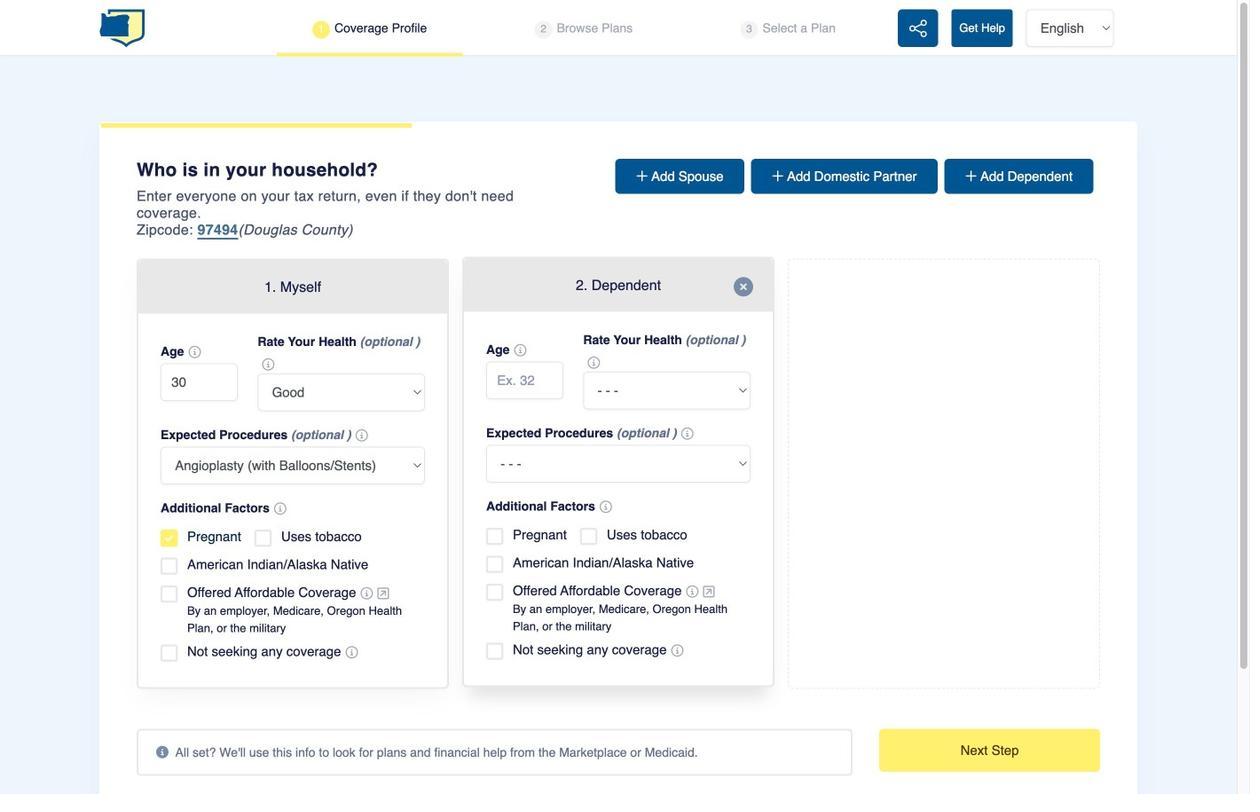 Task type: locate. For each thing, give the bounding box(es) containing it.
1 horizontal spatial external link square image
[[703, 585, 715, 598]]

0 horizontal spatial plus image
[[636, 169, 651, 183]]

plus image
[[636, 169, 651, 183], [965, 169, 980, 183]]

plus image
[[772, 169, 787, 183]]

0 horizontal spatial external link square image
[[377, 587, 389, 600]]

state logo image
[[99, 8, 145, 48]]

info circle image
[[514, 344, 526, 357], [188, 346, 201, 359], [588, 357, 600, 369], [600, 501, 612, 513], [361, 587, 373, 600], [156, 746, 175, 758]]

external link square image
[[703, 585, 715, 598], [377, 587, 389, 600]]

1 horizontal spatial plus image
[[965, 169, 980, 183]]

external link square image for ex. 32 text field
[[703, 585, 715, 598]]

info circle image
[[262, 358, 274, 371], [681, 428, 693, 440], [355, 429, 368, 442], [274, 502, 286, 515], [686, 585, 699, 598], [345, 646, 358, 659]]



Task type: describe. For each thing, give the bounding box(es) containing it.
Ex. 32 text field
[[486, 362, 563, 399]]

Ex. 32 text field
[[161, 363, 238, 401]]

external link square image for ex. 32 text box at the left
[[377, 587, 389, 600]]

1 plus image from the left
[[636, 169, 651, 183]]

2 plus image from the left
[[965, 169, 980, 183]]

share image
[[909, 19, 927, 39]]

times circle image
[[734, 277, 753, 297]]



Task type: vqa. For each thing, say whether or not it's contained in the screenshot.
first Ex. 32 text field
no



